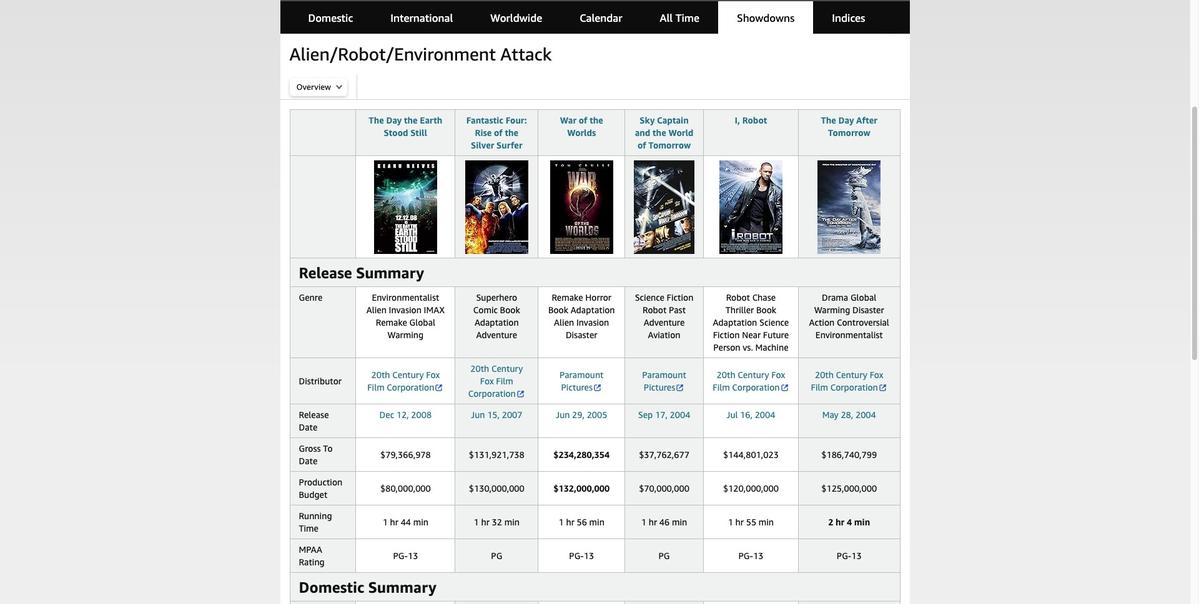 Task type: describe. For each thing, give the bounding box(es) containing it.
2
[[829, 517, 834, 528]]

1 for 1 hr 44 min
[[383, 517, 388, 528]]

55
[[747, 517, 757, 528]]

1 hr 46 min
[[642, 517, 688, 528]]

warming inside environmentalist alien invasion              imax remake              global warming
[[388, 330, 424, 341]]

2 paramount pictures link from the left
[[643, 370, 687, 393]]

$234,280,354
[[554, 450, 610, 461]]

12,
[[397, 410, 409, 421]]

indices link
[[814, 1, 884, 36]]

domestic for domestic summary
[[299, 579, 365, 597]]

20th up dec
[[372, 370, 390, 381]]

worldwide
[[491, 11, 543, 24]]

i, robot
[[735, 115, 768, 126]]

46
[[660, 517, 670, 528]]

20th century fox film corporation link up the jun 15, 2007 link
[[468, 364, 525, 399]]

fiction inside "robot              chase thriller              book adaptation              science fiction              near future person vs. machine"
[[713, 330, 740, 341]]

imax
[[424, 305, 445, 316]]

genre
[[299, 292, 323, 303]]

film up 2007
[[496, 376, 514, 387]]

2005
[[587, 410, 608, 421]]

robot inside science fiction robot              past adventure aviation
[[643, 305, 667, 316]]

gross to date
[[299, 444, 333, 467]]

war of the worlds link
[[548, 114, 616, 139]]

mpaa rating
[[299, 545, 325, 568]]

domestic for domestic
[[308, 11, 353, 24]]

date inside release date
[[299, 422, 318, 433]]

1 hr 32 min
[[474, 517, 520, 528]]

showdowns
[[737, 11, 795, 24]]

of inside war of the worlds
[[579, 115, 588, 126]]

min for 2 hr 4 min
[[855, 517, 871, 528]]

2 pg-13 from the left
[[569, 551, 594, 562]]

surfer
[[497, 140, 523, 151]]

paramount for 1st paramount pictures link
[[560, 370, 604, 381]]

dec 12, 2008
[[380, 410, 432, 421]]

film up 'jul'
[[713, 382, 730, 393]]

science fiction robot              past adventure aviation
[[635, 292, 694, 341]]

world
[[669, 127, 694, 138]]

the day the earth stood still
[[369, 115, 443, 138]]

2 pg- from the left
[[569, 551, 584, 562]]

sky captain and the world of tomorrow link
[[634, 114, 695, 152]]

corporation up dec 12, 2008 link
[[387, 382, 435, 393]]

4
[[847, 517, 852, 528]]

dropdown image
[[336, 84, 343, 89]]

invasion inside environmentalist alien invasion              imax remake              global warming
[[389, 305, 422, 316]]

hr for 56
[[566, 517, 575, 528]]

the day the earth stood still link
[[365, 114, 446, 139]]

comic
[[474, 305, 498, 316]]

20th century fox film corporation up 28,
[[812, 370, 884, 393]]

century for 20th century fox film corporation link above "jul 16, 2004" link
[[738, 370, 770, 381]]

action
[[810, 317, 835, 328]]

gross
[[299, 444, 321, 454]]

pictures for 2nd paramount pictures link from left
[[644, 382, 676, 393]]

running
[[299, 511, 332, 522]]

sky
[[640, 115, 655, 126]]

3 13 from the left
[[754, 551, 764, 562]]

20th century fox film corporation up 12,
[[368, 370, 440, 393]]

horror
[[586, 292, 612, 303]]

sep
[[638, 410, 653, 421]]

international
[[391, 11, 453, 24]]

the inside the 'fantastic four: rise of the silver surfer'
[[505, 127, 519, 138]]

hr for 46
[[649, 517, 657, 528]]

$186,740,799
[[822, 450, 877, 461]]

worlds
[[567, 127, 596, 138]]

hr for 44
[[390, 517, 399, 528]]

day for the
[[386, 115, 402, 126]]

20th up 15,
[[471, 364, 489, 374]]

the inside war of the worlds
[[590, 115, 604, 126]]

29,
[[572, 410, 585, 421]]

time for all time
[[676, 11, 700, 24]]

the day after tomorrow link
[[808, 114, 891, 139]]

after
[[857, 115, 878, 126]]

controversial
[[837, 317, 890, 328]]

4 13 from the left
[[852, 551, 862, 562]]

past
[[669, 305, 686, 316]]

jul 16, 2004
[[727, 410, 776, 421]]

mpaa
[[299, 545, 322, 556]]

may 28, 2004
[[823, 410, 877, 421]]

fiction inside science fiction robot              past adventure aviation
[[667, 292, 694, 303]]

fantastic four: rise of the silver surfer link
[[464, 114, 529, 152]]

the inside the day the earth stood still
[[404, 115, 418, 126]]

vs.
[[743, 342, 754, 353]]

environmentalist inside 'drama              global warming              disaster action              controversial environmentalist'
[[816, 330, 883, 341]]

may
[[823, 410, 839, 421]]

16,
[[741, 410, 753, 421]]

warming inside 'drama              global warming              disaster action              controversial environmentalist'
[[815, 305, 851, 316]]

hr for 32
[[481, 517, 490, 528]]

56
[[577, 517, 587, 528]]

drama
[[822, 292, 849, 303]]

rating
[[299, 557, 325, 568]]

1 pg from the left
[[491, 551, 503, 562]]

disaster inside 'drama              global warming              disaster action              controversial environmentalist'
[[853, 305, 885, 316]]

the inside sky captain and the world of tomorrow
[[653, 127, 667, 138]]

fox up 2008
[[426, 370, 440, 381]]

adaptation for comic
[[475, 317, 519, 328]]

release for release date
[[299, 410, 329, 421]]

and
[[635, 127, 651, 138]]

jun 15, 2007 link
[[471, 410, 523, 421]]

1 13 from the left
[[408, 551, 418, 562]]

jul 16, 2004 link
[[727, 410, 776, 421]]

min for 1 hr 32 min
[[505, 517, 520, 528]]

remake inside remake              horror book adaptation alien invasion disaster
[[552, 292, 583, 303]]

$80,000,000
[[381, 484, 431, 494]]

all
[[660, 11, 673, 24]]

film up dec
[[368, 382, 385, 393]]

0 vertical spatial robot
[[743, 115, 768, 126]]

$131,921,738
[[469, 450, 525, 461]]

film up may
[[812, 382, 829, 393]]

running time
[[299, 511, 332, 534]]

superhero comic book adaptation adventure
[[474, 292, 520, 341]]

44
[[401, 517, 411, 528]]

adventure for robot
[[644, 317, 685, 328]]

book inside "robot              chase thriller              book adaptation              science fiction              near future person vs. machine"
[[757, 305, 777, 316]]

$37,762,677
[[639, 450, 690, 461]]

$70,000,000
[[639, 484, 690, 494]]

century for 20th century fox film corporation link over may 28, 2004
[[836, 370, 868, 381]]

distributor
[[299, 376, 342, 387]]

release date
[[299, 410, 329, 433]]

all time
[[660, 11, 700, 24]]

person
[[714, 342, 741, 353]]

pictures for 1st paramount pictures link
[[561, 382, 593, 393]]

fox down machine
[[772, 370, 786, 381]]

2 13 from the left
[[584, 551, 594, 562]]

20th century fox film corporation down vs. on the bottom right
[[713, 370, 786, 393]]

adventure for book
[[476, 330, 517, 341]]

1 pg- from the left
[[393, 551, 408, 562]]

silver
[[471, 140, 495, 151]]

fantastic four: rise of the silver surfer
[[467, 115, 527, 151]]

four:
[[506, 115, 527, 126]]

20th up may
[[815, 370, 834, 381]]

the for the day the earth stood still
[[369, 115, 384, 126]]

$120,000,000
[[724, 484, 779, 494]]

production budget
[[299, 477, 343, 501]]

time for running time
[[299, 524, 319, 534]]

environmentalist alien invasion              imax remake              global warming
[[367, 292, 445, 341]]

aviation
[[648, 330, 681, 341]]

15,
[[488, 410, 500, 421]]

still
[[411, 127, 428, 138]]

17,
[[656, 410, 668, 421]]

calendar
[[580, 11, 623, 24]]

earth
[[420, 115, 443, 126]]

$79,366,978
[[381, 450, 431, 461]]



Task type: vqa. For each thing, say whether or not it's contained in the screenshot.


Task type: locate. For each thing, give the bounding box(es) containing it.
1 horizontal spatial remake
[[552, 292, 583, 303]]

1 horizontal spatial day
[[839, 115, 854, 126]]

1 vertical spatial of
[[494, 127, 503, 138]]

1 horizontal spatial paramount
[[643, 370, 687, 381]]

1 left 46
[[642, 517, 647, 528]]

0 vertical spatial alien
[[367, 305, 387, 316]]

corporation up "jul 16, 2004" link
[[733, 382, 780, 393]]

of up the 'worlds'
[[579, 115, 588, 126]]

corporation
[[387, 382, 435, 393], [733, 382, 780, 393], [831, 382, 878, 393], [468, 389, 516, 399]]

2004
[[670, 410, 691, 421], [755, 410, 776, 421], [856, 410, 877, 421]]

adventure inside superhero comic book adaptation adventure
[[476, 330, 517, 341]]

2 horizontal spatial book
[[757, 305, 777, 316]]

1 vertical spatial alien
[[554, 317, 574, 328]]

time right all
[[676, 11, 700, 24]]

of
[[579, 115, 588, 126], [494, 127, 503, 138], [638, 140, 647, 151]]

century up may 28, 2004
[[836, 370, 868, 381]]

1 vertical spatial time
[[299, 524, 319, 534]]

hr for 55
[[736, 517, 744, 528]]

$125,000,000
[[822, 484, 877, 494]]

the up the 'worlds'
[[590, 115, 604, 126]]

1 vertical spatial robot
[[727, 292, 750, 303]]

paramount pictures for 1st paramount pictures link
[[560, 370, 604, 393]]

2 day from the left
[[839, 115, 854, 126]]

1 vertical spatial global
[[410, 317, 436, 328]]

20th century fox film corporation link up dec 12, 2008 link
[[368, 370, 444, 393]]

the
[[404, 115, 418, 126], [590, 115, 604, 126], [505, 127, 519, 138], [653, 127, 667, 138]]

disaster up controversial on the right bottom
[[853, 305, 885, 316]]

day inside the day the earth stood still
[[386, 115, 402, 126]]

adaptation inside "robot              chase thriller              book adaptation              science fiction              near future person vs. machine"
[[713, 317, 758, 328]]

1 horizontal spatial disaster
[[853, 305, 885, 316]]

1 horizontal spatial fiction
[[713, 330, 740, 341]]

1 horizontal spatial pictures
[[644, 382, 676, 393]]

alien/robot/environment
[[290, 44, 496, 64]]

book right superhero comic book adaptation adventure
[[549, 305, 569, 316]]

1 left 55
[[728, 517, 734, 528]]

0 horizontal spatial alien
[[367, 305, 387, 316]]

release summary
[[299, 264, 424, 282]]

1 date from the top
[[299, 422, 318, 433]]

1 vertical spatial domestic
[[299, 579, 365, 597]]

remake down release summary at the top left of the page
[[376, 317, 407, 328]]

jun for jun 29, 2005
[[556, 410, 570, 421]]

hr left 32
[[481, 517, 490, 528]]

jun for jun 15, 2007
[[471, 410, 485, 421]]

summary
[[356, 264, 424, 282], [368, 579, 437, 597]]

fox up 15,
[[480, 376, 494, 387]]

jun
[[471, 410, 485, 421], [556, 410, 570, 421]]

science inside science fiction robot              past adventure aviation
[[635, 292, 665, 303]]

global inside environmentalist alien invasion              imax remake              global warming
[[410, 317, 436, 328]]

science up the aviation
[[635, 292, 665, 303]]

1 horizontal spatial book
[[549, 305, 569, 316]]

3 book from the left
[[757, 305, 777, 316]]

adaptation down the horror
[[571, 305, 615, 316]]

the inside the day after tomorrow
[[821, 115, 837, 126]]

tomorrow inside the day after tomorrow
[[829, 127, 871, 138]]

of inside sky captain and the world of tomorrow
[[638, 140, 647, 151]]

13 down the 4
[[852, 551, 862, 562]]

book for remake
[[549, 305, 569, 316]]

adaptation down thriller on the bottom of page
[[713, 317, 758, 328]]

5 hr from the left
[[736, 517, 744, 528]]

i, robot link
[[713, 114, 790, 127]]

future
[[764, 330, 789, 341]]

1 pictures from the left
[[561, 382, 593, 393]]

4 hr from the left
[[649, 517, 657, 528]]

1 vertical spatial science
[[760, 317, 789, 328]]

min right 44
[[414, 517, 429, 528]]

pg-13 down "1 hr 56 min"
[[569, 551, 594, 562]]

near
[[742, 330, 761, 341]]

3 2004 from the left
[[856, 410, 877, 421]]

2008
[[411, 410, 432, 421]]

disaster inside remake              horror book adaptation alien invasion disaster
[[566, 330, 598, 341]]

0 horizontal spatial jun
[[471, 410, 485, 421]]

tomorrow down world
[[649, 140, 691, 151]]

science up future
[[760, 317, 789, 328]]

day
[[386, 115, 402, 126], [839, 115, 854, 126]]

0 horizontal spatial remake
[[376, 317, 407, 328]]

1 vertical spatial date
[[299, 456, 318, 467]]

1 left 56
[[559, 517, 564, 528]]

1 hr from the left
[[390, 517, 399, 528]]

0 vertical spatial fiction
[[667, 292, 694, 303]]

0 vertical spatial environmentalist
[[372, 292, 439, 303]]

min
[[414, 517, 429, 528], [505, 517, 520, 528], [590, 517, 605, 528], [672, 517, 688, 528], [759, 517, 774, 528], [855, 517, 871, 528]]

4 pg-13 from the left
[[837, 551, 862, 562]]

domestic summary
[[299, 579, 437, 597]]

1 horizontal spatial of
[[579, 115, 588, 126]]

5 min from the left
[[759, 517, 774, 528]]

min for 1 hr 55 min
[[759, 517, 774, 528]]

overview
[[297, 82, 331, 92]]

2 release from the top
[[299, 410, 329, 421]]

century down vs. on the bottom right
[[738, 370, 770, 381]]

2 horizontal spatial of
[[638, 140, 647, 151]]

adventure inside science fiction robot              past adventure aviation
[[644, 317, 685, 328]]

remake              horror book adaptation alien invasion disaster
[[549, 292, 615, 341]]

pg-13 down 2 hr 4 min
[[837, 551, 862, 562]]

0 horizontal spatial pg
[[491, 551, 503, 562]]

fiction up past
[[667, 292, 694, 303]]

paramount pictures link up sep 17, 2004
[[643, 370, 687, 393]]

0 vertical spatial tomorrow
[[829, 127, 871, 138]]

1 horizontal spatial 2004
[[755, 410, 776, 421]]

0 horizontal spatial day
[[386, 115, 402, 126]]

1 horizontal spatial jun
[[556, 410, 570, 421]]

paramount pictures for 2nd paramount pictures link from left
[[643, 370, 687, 393]]

0 horizontal spatial invasion
[[389, 305, 422, 316]]

1 vertical spatial tomorrow
[[649, 140, 691, 151]]

2004 for may 28, 2004
[[856, 410, 877, 421]]

international link
[[372, 1, 472, 36]]

adaptation for horror
[[571, 305, 615, 316]]

1 horizontal spatial time
[[676, 11, 700, 24]]

the up stood
[[369, 115, 384, 126]]

0 vertical spatial time
[[676, 11, 700, 24]]

fantastic
[[467, 115, 504, 126]]

1 vertical spatial summary
[[368, 579, 437, 597]]

1
[[383, 517, 388, 528], [474, 517, 479, 528], [559, 517, 564, 528], [642, 517, 647, 528], [728, 517, 734, 528]]

robot right i,
[[743, 115, 768, 126]]

rise
[[475, 127, 492, 138]]

32
[[492, 517, 502, 528]]

0 horizontal spatial tomorrow
[[649, 140, 691, 151]]

2 1 from the left
[[474, 517, 479, 528]]

1 vertical spatial disaster
[[566, 330, 598, 341]]

2 pg from the left
[[659, 551, 670, 562]]

2 the from the left
[[821, 115, 837, 126]]

6 hr from the left
[[836, 517, 845, 528]]

time inside 'link'
[[676, 11, 700, 24]]

0 vertical spatial domestic
[[308, 11, 353, 24]]

pg- down "1 hr 56 min"
[[569, 551, 584, 562]]

2 pictures from the left
[[644, 382, 676, 393]]

20th century fox film corporation up the jun 15, 2007 link
[[468, 364, 523, 399]]

1 day from the left
[[386, 115, 402, 126]]

pg-13 down 1 hr 44 min
[[393, 551, 418, 562]]

hr left 55
[[736, 517, 744, 528]]

0 horizontal spatial adventure
[[476, 330, 517, 341]]

pg-
[[393, 551, 408, 562], [569, 551, 584, 562], [739, 551, 754, 562], [837, 551, 852, 562]]

thriller
[[726, 305, 754, 316]]

book inside remake              horror book adaptation alien invasion disaster
[[549, 305, 569, 316]]

global up controversial on the right bottom
[[851, 292, 877, 303]]

1 pg-13 from the left
[[393, 551, 418, 562]]

1 2004 from the left
[[670, 410, 691, 421]]

hr
[[390, 517, 399, 528], [481, 517, 490, 528], [566, 517, 575, 528], [649, 517, 657, 528], [736, 517, 744, 528], [836, 517, 845, 528]]

2 paramount pictures from the left
[[643, 370, 687, 393]]

1 paramount pictures from the left
[[560, 370, 604, 393]]

invasion down the horror
[[577, 317, 610, 328]]

2 horizontal spatial 2004
[[856, 410, 877, 421]]

sep 17, 2004 link
[[638, 410, 691, 421]]

28,
[[841, 410, 854, 421]]

1 horizontal spatial adventure
[[644, 317, 685, 328]]

13 down 55
[[754, 551, 764, 562]]

min right 56
[[590, 517, 605, 528]]

min right 46
[[672, 517, 688, 528]]

domestic inside domestic link
[[308, 11, 353, 24]]

jun left 15,
[[471, 410, 485, 421]]

environmentalist down controversial on the right bottom
[[816, 330, 883, 341]]

war
[[560, 115, 577, 126]]

may 28, 2004 link
[[823, 410, 877, 421]]

1 horizontal spatial paramount pictures
[[643, 370, 687, 393]]

tomorrow inside sky captain and the world of tomorrow
[[649, 140, 691, 151]]

hr for 4
[[836, 517, 845, 528]]

1 hr 44 min
[[383, 517, 429, 528]]

showdowns link
[[719, 0, 814, 35]]

0 horizontal spatial environmentalist
[[372, 292, 439, 303]]

min for 1 hr 44 min
[[414, 517, 429, 528]]

0 vertical spatial invasion
[[389, 305, 422, 316]]

domestic
[[308, 11, 353, 24], [299, 579, 365, 597]]

paramount pictures up jun 29, 2005 link
[[560, 370, 604, 393]]

1 horizontal spatial warming
[[815, 305, 851, 316]]

1 horizontal spatial science
[[760, 317, 789, 328]]

robot inside "robot              chase thriller              book adaptation              science fiction              near future person vs. machine"
[[727, 292, 750, 303]]

20th down person
[[717, 370, 736, 381]]

1 horizontal spatial pg
[[659, 551, 670, 562]]

3 pg-13 from the left
[[739, 551, 764, 562]]

paramount pictures link
[[560, 370, 604, 393], [643, 370, 687, 393]]

remake left the horror
[[552, 292, 583, 303]]

4 min from the left
[[672, 517, 688, 528]]

0 vertical spatial summary
[[356, 264, 424, 282]]

adaptation inside remake              horror book adaptation alien invasion disaster
[[571, 305, 615, 316]]

2 paramount from the left
[[643, 370, 687, 381]]

alien inside environmentalist alien invasion              imax remake              global warming
[[367, 305, 387, 316]]

0 vertical spatial release
[[299, 264, 352, 282]]

adaptation inside superhero comic book adaptation adventure
[[475, 317, 519, 328]]

0 horizontal spatial the
[[369, 115, 384, 126]]

of down the and at the right top
[[638, 140, 647, 151]]

1 vertical spatial environmentalist
[[816, 330, 883, 341]]

invasion inside remake              horror book adaptation alien invasion disaster
[[577, 317, 610, 328]]

1 left 44
[[383, 517, 388, 528]]

0 horizontal spatial book
[[500, 305, 520, 316]]

pictures up the 29, at left
[[561, 382, 593, 393]]

drama              global warming              disaster action              controversial environmentalist
[[810, 292, 890, 341]]

dec 12, 2008 link
[[380, 410, 432, 421]]

0 horizontal spatial of
[[494, 127, 503, 138]]

1 horizontal spatial alien
[[554, 317, 574, 328]]

time down running
[[299, 524, 319, 534]]

0 horizontal spatial fiction
[[667, 292, 694, 303]]

robot              chase thriller              book adaptation              science fiction              near future person vs. machine
[[713, 292, 789, 353]]

chase
[[753, 292, 776, 303]]

paramount up jun 29, 2005 link
[[560, 370, 604, 381]]

1 release from the top
[[299, 264, 352, 282]]

environmentalist
[[372, 292, 439, 303], [816, 330, 883, 341]]

paramount for 2nd paramount pictures link from left
[[643, 370, 687, 381]]

1 left 32
[[474, 517, 479, 528]]

1 paramount from the left
[[560, 370, 604, 381]]

pictures up 17,
[[644, 382, 676, 393]]

20th century fox film corporation
[[468, 364, 523, 399], [368, 370, 440, 393], [713, 370, 786, 393], [812, 370, 884, 393]]

global inside 'drama              global warming              disaster action              controversial environmentalist'
[[851, 292, 877, 303]]

2 book from the left
[[549, 305, 569, 316]]

1 horizontal spatial invasion
[[577, 317, 610, 328]]

0 horizontal spatial disaster
[[566, 330, 598, 341]]

pg down 1 hr 32 min
[[491, 551, 503, 562]]

20th century fox film corporation link up "jul 16, 2004" link
[[713, 370, 790, 393]]

book for superhero
[[500, 305, 520, 316]]

jun 15, 2007
[[471, 410, 523, 421]]

2 vertical spatial robot
[[643, 305, 667, 316]]

stood
[[384, 127, 408, 138]]

2 date from the top
[[299, 456, 318, 467]]

1 horizontal spatial global
[[851, 292, 877, 303]]

environmentalist inside environmentalist alien invasion              imax remake              global warming
[[372, 292, 439, 303]]

1 horizontal spatial the
[[821, 115, 837, 126]]

day inside the day after tomorrow
[[839, 115, 854, 126]]

0 vertical spatial warming
[[815, 305, 851, 316]]

pg- down 1 hr 44 min
[[393, 551, 408, 562]]

remake inside environmentalist alien invasion              imax remake              global warming
[[376, 317, 407, 328]]

release
[[299, 264, 352, 282], [299, 410, 329, 421]]

hr left 46
[[649, 517, 657, 528]]

book inside superhero comic book adaptation adventure
[[500, 305, 520, 316]]

corporation up 15,
[[468, 389, 516, 399]]

hr right 2 in the bottom right of the page
[[836, 517, 845, 528]]

summary for domestic summary
[[368, 579, 437, 597]]

$132,000,000
[[554, 484, 610, 494]]

3 1 from the left
[[559, 517, 564, 528]]

0 vertical spatial disaster
[[853, 305, 885, 316]]

min for 1 hr 46 min
[[672, 517, 688, 528]]

adventure up the aviation
[[644, 317, 685, 328]]

0 vertical spatial science
[[635, 292, 665, 303]]

science inside "robot              chase thriller              book adaptation              science fiction              near future person vs. machine"
[[760, 317, 789, 328]]

0 horizontal spatial 2004
[[670, 410, 691, 421]]

pg- down 2 hr 4 min
[[837, 551, 852, 562]]

1 horizontal spatial tomorrow
[[829, 127, 871, 138]]

the day after tomorrow
[[821, 115, 878, 138]]

6 min from the left
[[855, 517, 871, 528]]

invasion left imax
[[389, 305, 422, 316]]

pg-13 down '1 hr 55 min'
[[739, 551, 764, 562]]

3 hr from the left
[[566, 517, 575, 528]]

the left after
[[821, 115, 837, 126]]

0 horizontal spatial paramount pictures
[[560, 370, 604, 393]]

0 vertical spatial date
[[299, 422, 318, 433]]

min right 32
[[505, 517, 520, 528]]

science
[[635, 292, 665, 303], [760, 317, 789, 328]]

1 for 1 hr 46 min
[[642, 517, 647, 528]]

0 horizontal spatial warming
[[388, 330, 424, 341]]

i,
[[735, 115, 741, 126]]

to
[[323, 444, 333, 454]]

3 min from the left
[[590, 517, 605, 528]]

1 vertical spatial invasion
[[577, 317, 610, 328]]

4 pg- from the left
[[837, 551, 852, 562]]

1 vertical spatial adventure
[[476, 330, 517, 341]]

disaster down the horror
[[566, 330, 598, 341]]

3 pg- from the left
[[739, 551, 754, 562]]

the right the and at the right top
[[653, 127, 667, 138]]

2004 for jul 16, 2004
[[755, 410, 776, 421]]

0 horizontal spatial adaptation
[[475, 317, 519, 328]]

2 jun from the left
[[556, 410, 570, 421]]

fox up may 28, 2004
[[870, 370, 884, 381]]

book down superhero
[[500, 305, 520, 316]]

indices
[[833, 11, 866, 24]]

2 horizontal spatial adaptation
[[713, 317, 758, 328]]

1 horizontal spatial environmentalist
[[816, 330, 883, 341]]

adventure down comic at the left bottom
[[476, 330, 517, 341]]

0 horizontal spatial time
[[299, 524, 319, 534]]

1 jun from the left
[[471, 410, 485, 421]]

0 vertical spatial global
[[851, 292, 877, 303]]

1 vertical spatial remake
[[376, 317, 407, 328]]

1 hr 56 min
[[559, 517, 605, 528]]

1 hr 55 min
[[728, 517, 774, 528]]

1 for 1 hr 56 min
[[559, 517, 564, 528]]

century for 20th century fox film corporation link above the jun 15, 2007 link
[[492, 364, 523, 374]]

corporation up may 28, 2004
[[831, 382, 878, 393]]

warming
[[815, 305, 851, 316], [388, 330, 424, 341]]

hr left 56
[[566, 517, 575, 528]]

2004 for sep 17, 2004
[[670, 410, 691, 421]]

summary for release summary
[[356, 264, 424, 282]]

2004 right 28,
[[856, 410, 877, 421]]

1 vertical spatial fiction
[[713, 330, 740, 341]]

13 down 44
[[408, 551, 418, 562]]

0 horizontal spatial global
[[410, 317, 436, 328]]

remake
[[552, 292, 583, 303], [376, 317, 407, 328]]

0 horizontal spatial paramount pictures link
[[560, 370, 604, 393]]

paramount pictures
[[560, 370, 604, 393], [643, 370, 687, 393]]

alien/robot/environment attack
[[290, 44, 552, 64]]

of right rise at the top of page
[[494, 127, 503, 138]]

min for 1 hr 56 min
[[590, 517, 605, 528]]

date
[[299, 422, 318, 433], [299, 456, 318, 467]]

0 vertical spatial adventure
[[644, 317, 685, 328]]

time inside "running time"
[[299, 524, 319, 534]]

global down imax
[[410, 317, 436, 328]]

1 for 1 hr 32 min
[[474, 517, 479, 528]]

0 horizontal spatial science
[[635, 292, 665, 303]]

of inside the 'fantastic four: rise of the silver surfer'
[[494, 127, 503, 138]]

jun left the 29, at left
[[556, 410, 570, 421]]

1 min from the left
[[414, 517, 429, 528]]

paramount pictures link up jun 29, 2005 link
[[560, 370, 604, 393]]

1 book from the left
[[500, 305, 520, 316]]

1 for 1 hr 55 min
[[728, 517, 734, 528]]

the up surfer
[[505, 127, 519, 138]]

13
[[408, 551, 418, 562], [584, 551, 594, 562], [754, 551, 764, 562], [852, 551, 862, 562]]

20th century fox film corporation link up may 28, 2004
[[812, 370, 888, 393]]

1 vertical spatial release
[[299, 410, 329, 421]]

date down gross
[[299, 456, 318, 467]]

tomorrow down after
[[829, 127, 871, 138]]

paramount down the aviation
[[643, 370, 687, 381]]

day up stood
[[386, 115, 402, 126]]

book
[[500, 305, 520, 316], [549, 305, 569, 316], [757, 305, 777, 316]]

hr left 44
[[390, 517, 399, 528]]

1 vertical spatial warming
[[388, 330, 424, 341]]

release up gross
[[299, 410, 329, 421]]

2004 right 17,
[[670, 410, 691, 421]]

0 horizontal spatial paramount
[[560, 370, 604, 381]]

calendar link
[[561, 1, 642, 36]]

4 1 from the left
[[642, 517, 647, 528]]

0 vertical spatial remake
[[552, 292, 583, 303]]

1 horizontal spatial adaptation
[[571, 305, 615, 316]]

date up gross
[[299, 422, 318, 433]]

production
[[299, 477, 343, 488]]

robot
[[743, 115, 768, 126], [727, 292, 750, 303], [643, 305, 667, 316]]

pg down 1 hr 46 min
[[659, 551, 670, 562]]

the for the day after tomorrow
[[821, 115, 837, 126]]

century for 20th century fox film corporation link above dec 12, 2008 link
[[393, 370, 424, 381]]

jun 29, 2005 link
[[556, 410, 608, 421]]

0 horizontal spatial pictures
[[561, 382, 593, 393]]

release for release summary
[[299, 264, 352, 282]]

2 min from the left
[[505, 517, 520, 528]]

adaptation
[[571, 305, 615, 316], [475, 317, 519, 328], [713, 317, 758, 328]]

dec
[[380, 410, 394, 421]]

worldwide link
[[472, 1, 561, 36]]

0 vertical spatial of
[[579, 115, 588, 126]]

2 hr from the left
[[481, 517, 490, 528]]

$144,801,023
[[724, 450, 779, 461]]

2 vertical spatial of
[[638, 140, 647, 151]]

alien inside remake              horror book adaptation alien invasion disaster
[[554, 317, 574, 328]]

century up dec 12, 2008 link
[[393, 370, 424, 381]]

$130,000,000
[[469, 484, 525, 494]]

day for after
[[839, 115, 854, 126]]

the inside the day the earth stood still
[[369, 115, 384, 126]]

1 paramount pictures link from the left
[[560, 370, 604, 393]]

date inside gross to date
[[299, 456, 318, 467]]

1 1 from the left
[[383, 517, 388, 528]]

1 the from the left
[[369, 115, 384, 126]]

min right 55
[[759, 517, 774, 528]]

2 2004 from the left
[[755, 410, 776, 421]]

machine
[[756, 342, 789, 353]]

5 1 from the left
[[728, 517, 734, 528]]

1 horizontal spatial paramount pictures link
[[643, 370, 687, 393]]



